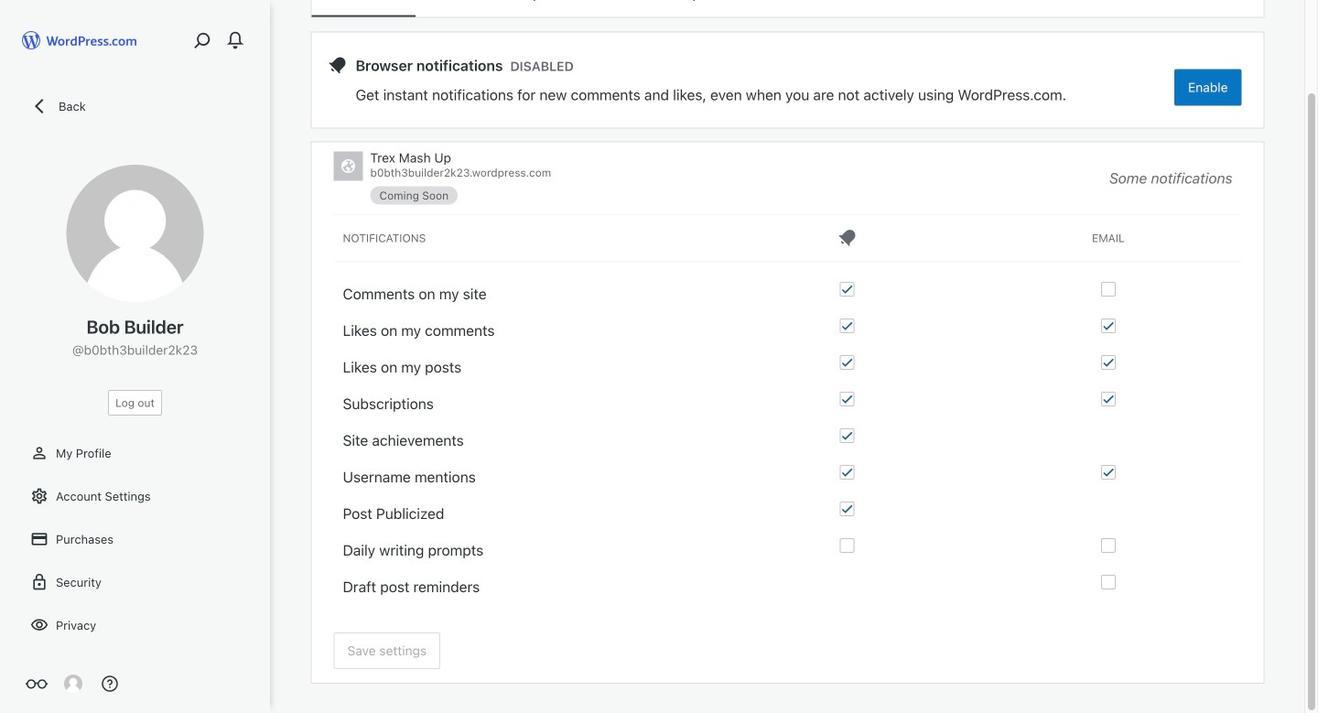 Task type: describe. For each thing, give the bounding box(es) containing it.
1 vertical spatial bob builder image
[[64, 675, 82, 693]]

visibility image
[[30, 616, 49, 634]]

settings image
[[30, 487, 49, 505]]

0 vertical spatial bob builder image
[[66, 165, 204, 302]]

reader image
[[26, 673, 48, 695]]

lock image
[[30, 573, 49, 591]]



Task type: vqa. For each thing, say whether or not it's contained in the screenshot.
THE PICTURES
no



Task type: locate. For each thing, give the bounding box(es) containing it.
person image
[[30, 444, 49, 462]]

credit_card image
[[30, 530, 49, 548]]

main content
[[312, 0, 1264, 683]]

None checkbox
[[840, 282, 855, 297], [1101, 355, 1116, 370], [840, 465, 855, 480], [1101, 465, 1116, 480], [840, 502, 855, 516], [1101, 538, 1116, 553], [1101, 575, 1116, 589], [840, 282, 855, 297], [1101, 355, 1116, 370], [840, 465, 855, 480], [1101, 465, 1116, 480], [840, 502, 855, 516], [1101, 538, 1116, 553], [1101, 575, 1116, 589]]

bob builder image
[[66, 165, 204, 302], [64, 675, 82, 693]]

None checkbox
[[1101, 282, 1116, 297], [840, 319, 855, 333], [1101, 319, 1116, 333], [840, 355, 855, 370], [840, 392, 855, 406], [1101, 392, 1116, 406], [840, 428, 855, 443], [840, 538, 855, 553], [1101, 282, 1116, 297], [840, 319, 855, 333], [1101, 319, 1116, 333], [840, 355, 855, 370], [840, 392, 855, 406], [1101, 392, 1116, 406], [840, 428, 855, 443], [840, 538, 855, 553]]

menu
[[312, 0, 1264, 17]]



